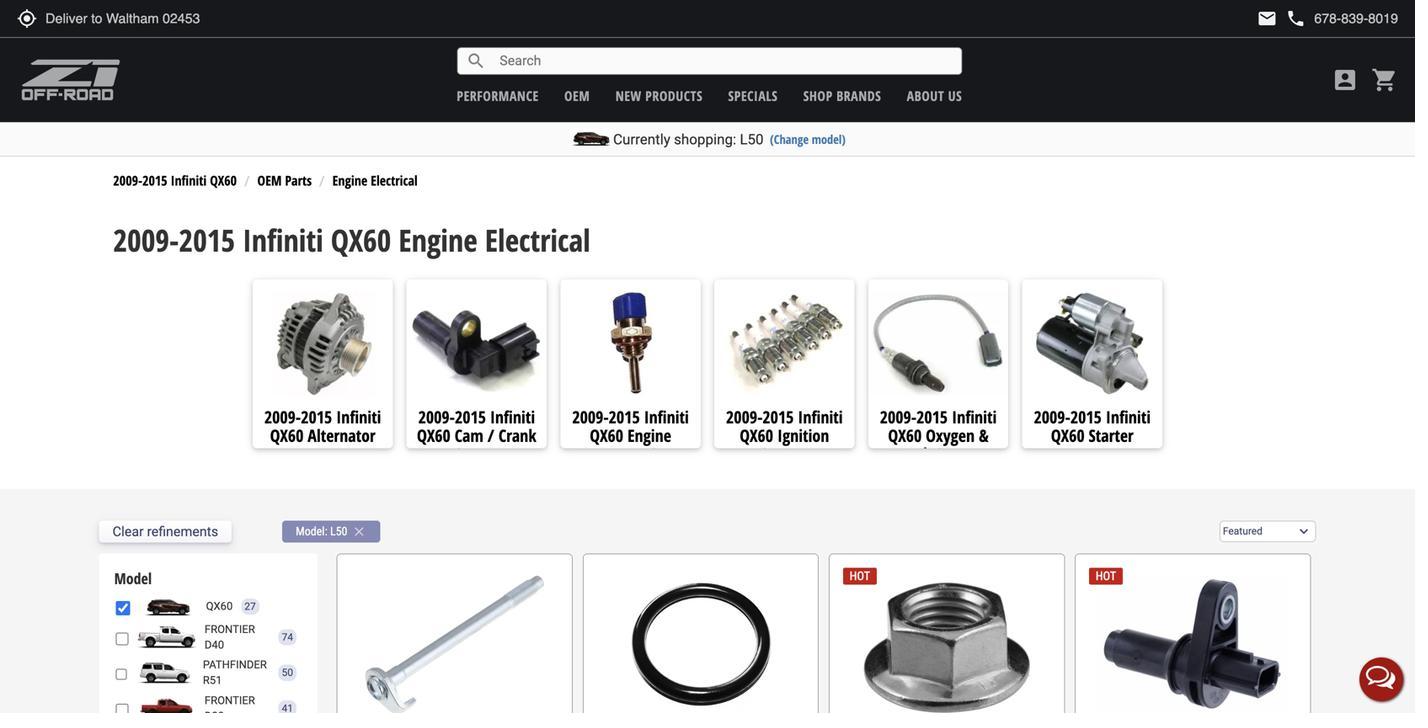 Task type: locate. For each thing, give the bounding box(es) containing it.
Search search field
[[486, 48, 961, 74]]

2009- inside 2009-2015 infiniti qx60 starter
[[1034, 406, 1071, 429]]

2009-2015 infiniti qx60 engine electrical
[[113, 219, 590, 261]]

qx60 inside 2009-2015 infiniti qx60 ignition system
[[740, 424, 773, 447]]

2009- for 2009-2015 infiniti qx60 cam / crank sensor
[[418, 406, 455, 429]]

qx60 inside 2009-2015 infiniti qx60 starter
[[1051, 424, 1085, 447]]

2 horizontal spatial engine
[[628, 424, 671, 447]]

0 vertical spatial frontier
[[205, 623, 255, 636]]

/
[[488, 424, 494, 447]]

2009- inside 2009-2015 infiniti qx60 alternator
[[264, 406, 301, 429]]

1 sensors from the left
[[650, 443, 700, 466]]

oem parts
[[257, 171, 312, 190]]

frontier up d22
[[205, 694, 255, 707]]

infiniti inside 2009-2015 infiniti qx60 engine temperature sensors
[[644, 406, 689, 429]]

us
[[948, 87, 962, 105]]

new products link
[[616, 87, 703, 105]]

frontier d40
[[205, 623, 255, 652]]

0 vertical spatial oem
[[564, 87, 590, 105]]

sensors inside 2009-2015 infiniti qx60 engine temperature sensors
[[650, 443, 700, 466]]

infiniti inside '2009-2015 infiniti qx60 cam / crank sensor'
[[490, 406, 535, 429]]

1 horizontal spatial oem
[[564, 87, 590, 105]]

ignition
[[778, 424, 829, 447]]

2015 for 2009-2015 infiniti qx60 engine temperature sensors
[[609, 406, 640, 429]]

mail link
[[1257, 8, 1277, 29]]

2015 inside '2009-2015 infiniti qx60 cam / crank sensor'
[[455, 406, 486, 429]]

2015 for 2009-2015 infiniti qx60 engine electrical
[[179, 219, 235, 261]]

2009-
[[113, 171, 142, 190], [113, 219, 179, 261], [264, 406, 301, 429], [418, 406, 455, 429], [572, 406, 609, 429], [726, 406, 763, 429], [880, 406, 917, 429], [1034, 406, 1071, 429]]

shopping_cart
[[1372, 67, 1398, 94]]

qx60 inside '2009-2015 infiniti qx60 cam / crank sensor'
[[417, 424, 451, 447]]

2009-2015 infiniti qx60 alternator
[[264, 406, 381, 447]]

sensor
[[455, 443, 499, 466]]

2009- for 2009-2015 infiniti qx60 starter
[[1034, 406, 1071, 429]]

2009- inside '2009-2015 infiniti qx60 cam / crank sensor'
[[418, 406, 455, 429]]

2015 inside 2009-2015 infiniti qx60 engine temperature sensors
[[609, 406, 640, 429]]

2015 inside 2009-2015 infiniti qx60 oxygen & knock sensors
[[917, 406, 948, 429]]

oem left new
[[564, 87, 590, 105]]

2015
[[142, 171, 167, 190], [179, 219, 235, 261], [301, 406, 332, 429], [455, 406, 486, 429], [609, 406, 640, 429], [763, 406, 794, 429], [917, 406, 948, 429], [1071, 406, 1102, 429]]

qx60 inside 2009-2015 infiniti qx60 oxygen & knock sensors
[[888, 424, 922, 447]]

None checkbox
[[116, 668, 127, 682]]

2009-2015 infiniti qx60 alternator link
[[253, 406, 393, 447]]

1 vertical spatial engine
[[399, 219, 478, 261]]

1 horizontal spatial electrical
[[485, 219, 590, 261]]

sensors right temperature
[[650, 443, 700, 466]]

1 frontier from the top
[[205, 623, 255, 636]]

1 horizontal spatial l50
[[740, 131, 764, 148]]

infiniti inside 2009-2015 infiniti qx60 ignition system
[[798, 406, 843, 429]]

about us
[[907, 87, 962, 105]]

l50 left (change
[[740, 131, 764, 148]]

qx60 for 2009-2015 infiniti qx60 engine temperature sensors
[[590, 424, 623, 447]]

2015 for 2009-2015 infiniti qx60
[[142, 171, 167, 190]]

engine for electrical
[[399, 219, 478, 261]]

infiniti for 2009-2015 infiniti qx60
[[171, 171, 207, 190]]

z1 motorsports logo image
[[21, 59, 121, 101]]

1 vertical spatial l50
[[330, 525, 347, 539]]

0 horizontal spatial oem
[[257, 171, 282, 190]]

1 horizontal spatial engine
[[399, 219, 478, 261]]

2009- for 2009-2015 infiniti qx60
[[113, 171, 142, 190]]

model)
[[812, 131, 846, 147]]

2009-2015 infiniti qx60 starter link
[[1022, 406, 1163, 447]]

1 vertical spatial oem
[[257, 171, 282, 190]]

sensors right knock
[[936, 443, 985, 466]]

2009-2015 infiniti qx60 oxygen & knock sensors
[[880, 406, 997, 466]]

2015 inside 2009-2015 infiniti qx60 ignition system
[[763, 406, 794, 429]]

clear refinements button
[[99, 521, 232, 543]]

1 horizontal spatial sensors
[[936, 443, 985, 466]]

2009-2015 infiniti qx60 oxygen & knock sensors link
[[869, 406, 1009, 466]]

27
[[245, 601, 256, 613]]

qx60 inside 2009-2015 infiniti qx60 alternator
[[270, 424, 304, 447]]

2009- for 2009-2015 infiniti qx60 ignition system
[[726, 406, 763, 429]]

brands
[[837, 87, 881, 105]]

mail phone
[[1257, 8, 1306, 29]]

account_box link
[[1328, 67, 1363, 94]]

my_location
[[17, 8, 37, 29]]

74
[[282, 632, 293, 644]]

None checkbox
[[116, 602, 130, 616], [116, 632, 129, 647], [116, 703, 129, 714], [116, 602, 130, 616], [116, 632, 129, 647], [116, 703, 129, 714]]

2015 inside 2009-2015 infiniti qx60 starter
[[1071, 406, 1102, 429]]

infiniti
[[171, 171, 207, 190], [243, 219, 323, 261], [336, 406, 381, 429], [490, 406, 535, 429], [644, 406, 689, 429], [798, 406, 843, 429], [952, 406, 997, 429], [1106, 406, 1151, 429]]

2 frontier from the top
[[205, 694, 255, 707]]

infiniti qx60 l50 2013 2014 2015 2016 2017 2018 2019 2020 vq35de vq35dd 3.5l z1 off-road image
[[134, 596, 202, 618]]

engine
[[332, 171, 367, 190], [399, 219, 478, 261], [628, 424, 671, 447]]

about
[[907, 87, 945, 105]]

phone
[[1286, 8, 1306, 29]]

qx60
[[210, 171, 237, 190], [331, 219, 391, 261], [270, 424, 304, 447], [417, 424, 451, 447], [590, 424, 623, 447], [740, 424, 773, 447], [888, 424, 922, 447], [1051, 424, 1085, 447], [206, 600, 233, 613]]

pathfinder r51
[[203, 659, 267, 687]]

frontier up d40
[[205, 623, 255, 636]]

phone link
[[1286, 8, 1398, 29]]

2009- inside 2009-2015 infiniti qx60 engine temperature sensors
[[572, 406, 609, 429]]

l50 left close in the left bottom of the page
[[330, 525, 347, 539]]

0 horizontal spatial engine
[[332, 171, 367, 190]]

2 sensors from the left
[[936, 443, 985, 466]]

infiniti for 2009-2015 infiniti qx60 cam / crank sensor
[[490, 406, 535, 429]]

infiniti inside 2009-2015 infiniti qx60 starter
[[1106, 406, 1151, 429]]

0 horizontal spatial sensors
[[650, 443, 700, 466]]

&
[[979, 424, 989, 447]]

specials link
[[728, 87, 778, 105]]

model: l50 close
[[296, 524, 367, 539]]

oem left parts
[[257, 171, 282, 190]]

infiniti for 2009-2015 infiniti qx60 alternator
[[336, 406, 381, 429]]

1 vertical spatial frontier
[[205, 694, 255, 707]]

infiniti for 2009-2015 infiniti qx60 engine electrical
[[243, 219, 323, 261]]

2015 for 2009-2015 infiniti qx60 starter
[[1071, 406, 1102, 429]]

2 vertical spatial engine
[[628, 424, 671, 447]]

2009- inside 2009-2015 infiniti qx60 oxygen & knock sensors
[[880, 406, 917, 429]]

(change
[[770, 131, 809, 147]]

oxygen
[[926, 424, 975, 447]]

qx60 for 2009-2015 infiniti qx60 engine electrical
[[331, 219, 391, 261]]

sensors
[[650, 443, 700, 466], [936, 443, 985, 466]]

new
[[616, 87, 642, 105]]

1 vertical spatial electrical
[[485, 219, 590, 261]]

infiniti for 2009-2015 infiniti qx60 oxygen & knock sensors
[[952, 406, 997, 429]]

currently shopping: l50 (change model)
[[613, 131, 846, 148]]

infiniti for 2009-2015 infiniti qx60 starter
[[1106, 406, 1151, 429]]

2009-2015 infiniti qx60 cam / crank sensor
[[417, 406, 536, 466]]

qx60 for 2009-2015 infiniti qx60 ignition system
[[740, 424, 773, 447]]

electrical
[[371, 171, 418, 190], [485, 219, 590, 261]]

oem parts link
[[257, 171, 312, 190]]

2009- for 2009-2015 infiniti qx60 engine electrical
[[113, 219, 179, 261]]

2009- inside 2009-2015 infiniti qx60 ignition system
[[726, 406, 763, 429]]

l50
[[740, 131, 764, 148], [330, 525, 347, 539]]

nissan frontier d22 1998 1999 2000 2001 2002 2003 2004 ka24de vg33e 2.4l 3.3l sc se xe z1 off-road image
[[133, 698, 200, 714]]

oem
[[564, 87, 590, 105], [257, 171, 282, 190]]

0 vertical spatial electrical
[[371, 171, 418, 190]]

2015 for 2009-2015 infiniti qx60 cam / crank sensor
[[455, 406, 486, 429]]

infiniti for 2009-2015 infiniti qx60 ignition system
[[798, 406, 843, 429]]

frontier
[[205, 623, 255, 636], [205, 694, 255, 707]]

2015 inside 2009-2015 infiniti qx60 alternator
[[301, 406, 332, 429]]

qx60 inside 2009-2015 infiniti qx60 engine temperature sensors
[[590, 424, 623, 447]]

model
[[114, 569, 152, 589]]

qx60 for 2009-2015 infiniti qx60 cam / crank sensor
[[417, 424, 451, 447]]

shop brands link
[[804, 87, 881, 105]]

infiniti inside 2009-2015 infiniti qx60 alternator
[[336, 406, 381, 429]]

close
[[352, 524, 367, 539]]

0 horizontal spatial l50
[[330, 525, 347, 539]]

2009-2015 infiniti qx60 ignition system link
[[715, 406, 855, 466]]

infiniti for 2009-2015 infiniti qx60 engine temperature sensors
[[644, 406, 689, 429]]

new products
[[616, 87, 703, 105]]

0 vertical spatial engine
[[332, 171, 367, 190]]

engine inside 2009-2015 infiniti qx60 engine temperature sensors
[[628, 424, 671, 447]]

2009- for 2009-2015 infiniti qx60 engine temperature sensors
[[572, 406, 609, 429]]

infiniti inside 2009-2015 infiniti qx60 oxygen & knock sensors
[[952, 406, 997, 429]]



Task type: describe. For each thing, give the bounding box(es) containing it.
2015 for 2009-2015 infiniti qx60 alternator
[[301, 406, 332, 429]]

engine electrical link
[[332, 171, 418, 190]]

d22
[[205, 710, 224, 714]]

2009-2015 infiniti qx60 cam / crank sensor link
[[407, 406, 547, 466]]

performance link
[[457, 87, 539, 105]]

engine electrical
[[332, 171, 418, 190]]

50
[[282, 667, 293, 679]]

2009- for 2009-2015 infiniti qx60 alternator
[[264, 406, 301, 429]]

system
[[761, 443, 808, 466]]

crank
[[499, 424, 536, 447]]

pathfinder
[[203, 659, 267, 672]]

0 vertical spatial l50
[[740, 131, 764, 148]]

qx60 for 2009-2015 infiniti qx60 alternator
[[270, 424, 304, 447]]

clear refinements
[[113, 524, 218, 540]]

0 horizontal spatial electrical
[[371, 171, 418, 190]]

search
[[466, 51, 486, 71]]

engine for temperature
[[628, 424, 671, 447]]

qx60 for 2009-2015 infiniti qx60
[[210, 171, 237, 190]]

2015 for 2009-2015 infiniti qx60 ignition system
[[763, 406, 794, 429]]

sensors inside 2009-2015 infiniti qx60 oxygen & knock sensors
[[936, 443, 985, 466]]

starter
[[1089, 424, 1134, 447]]

knock
[[892, 443, 931, 466]]

oem link
[[564, 87, 590, 105]]

shop brands
[[804, 87, 881, 105]]

2009-2015 infiniti qx60 engine temperature sensors
[[561, 406, 700, 466]]

mail
[[1257, 8, 1277, 29]]

shopping_cart link
[[1367, 67, 1398, 94]]

2015 for 2009-2015 infiniti qx60 oxygen & knock sensors
[[917, 406, 948, 429]]

refinements
[[147, 524, 218, 540]]

currently
[[613, 131, 671, 148]]

frontier for d40
[[205, 623, 255, 636]]

2009-2015 infiniti qx60
[[113, 171, 237, 190]]

about us link
[[907, 87, 962, 105]]

2009-2015 infiniti qx60 engine temperature sensors link
[[561, 406, 701, 466]]

oem for oem link
[[564, 87, 590, 105]]

alternator
[[308, 424, 376, 447]]

shop
[[804, 87, 833, 105]]

2009-2015 infiniti qx60 starter
[[1034, 406, 1151, 447]]

2009-2015 infiniti qx60 ignition system
[[726, 406, 843, 466]]

d40
[[205, 639, 224, 652]]

r51
[[203, 675, 222, 687]]

2009-2015 infiniti qx60 link
[[113, 171, 237, 190]]

frontier d22
[[205, 694, 255, 714]]

products
[[645, 87, 703, 105]]

l50 inside model: l50 close
[[330, 525, 347, 539]]

performance
[[457, 87, 539, 105]]

oem for oem parts
[[257, 171, 282, 190]]

nissan frontier d40 2005 2006 2007 2008 2009 2010 2011 2012 2013 2014 2015 2016 2017 2018 2019 2020 2021 vq40de vq38dd qr25de 4.0l 3.8l 2.5l s se sl sv le xe pro-4x offroad z1 off-road image
[[133, 627, 200, 649]]

nissan pathfinder r51 2005 2006 2007 2008 2009 2010 2011 2012 vq40de vk56de 4.0l 5.6l s sl sv se le xe z1 off-road image
[[131, 662, 199, 684]]

qx60 for 2009-2015 infiniti qx60 starter
[[1051, 424, 1085, 447]]

clear
[[113, 524, 144, 540]]

parts
[[285, 171, 312, 190]]

(change model) link
[[770, 131, 846, 147]]

shopping:
[[674, 131, 736, 148]]

qx60 for 2009-2015 infiniti qx60 oxygen & knock sensors
[[888, 424, 922, 447]]

frontier for d22
[[205, 694, 255, 707]]

2009- for 2009-2015 infiniti qx60 oxygen & knock sensors
[[880, 406, 917, 429]]

cam
[[455, 424, 483, 447]]

account_box
[[1332, 67, 1359, 94]]

model:
[[296, 525, 327, 539]]

temperature
[[561, 443, 646, 466]]

specials
[[728, 87, 778, 105]]



Task type: vqa. For each thing, say whether or not it's contained in the screenshot.
the right SENSORS
yes



